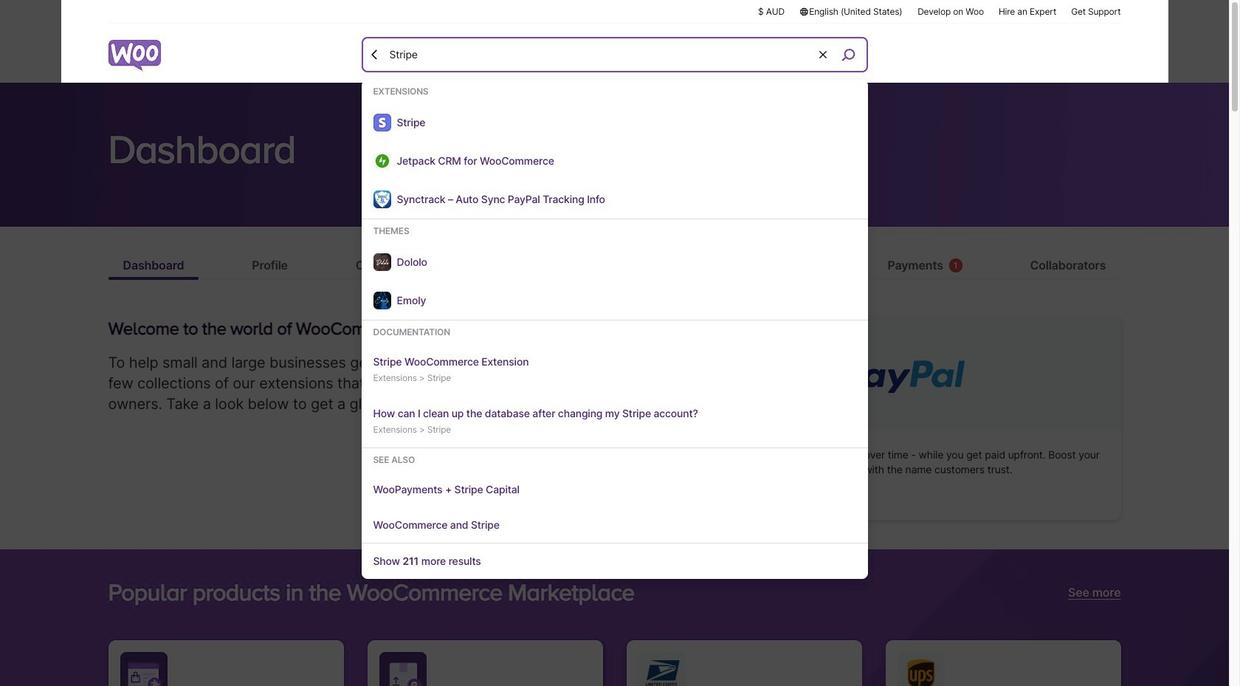 Task type: locate. For each thing, give the bounding box(es) containing it.
list box
[[362, 86, 868, 579]]

4 group from the top
[[362, 454, 868, 544]]

None search field
[[362, 37, 868, 579]]

3 group from the top
[[362, 326, 868, 448]]

group
[[362, 86, 868, 219], [362, 225, 868, 321], [362, 326, 868, 448], [362, 454, 868, 544]]



Task type: describe. For each thing, give the bounding box(es) containing it.
Find extensions, themes, guides, and more… search field
[[386, 39, 817, 70]]

2 group from the top
[[362, 225, 868, 321]]

1 group from the top
[[362, 86, 868, 219]]

close search image
[[367, 47, 382, 62]]



Task type: vqa. For each thing, say whether or not it's contained in the screenshot.
platform to the left
no



